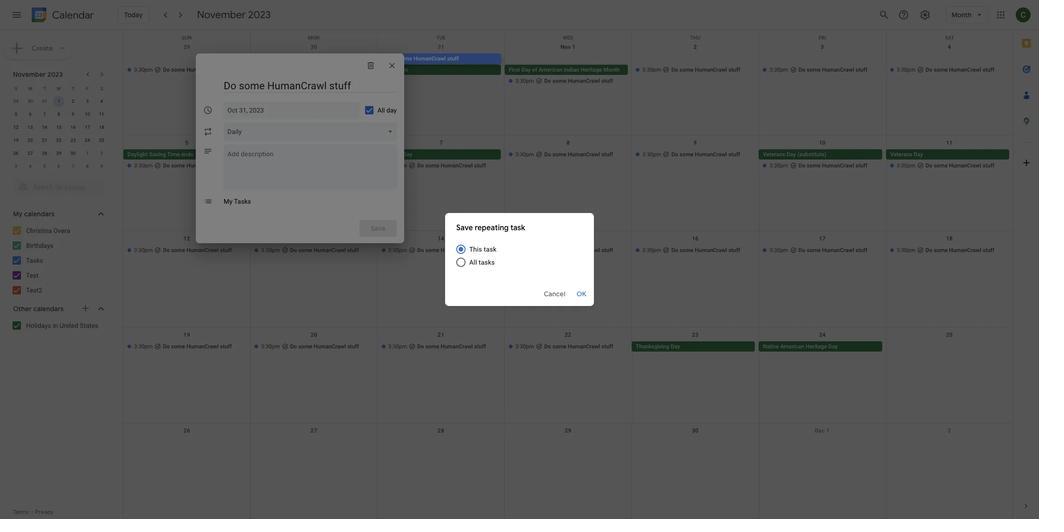 Task type: describe. For each thing, give the bounding box(es) containing it.
veterans day button
[[886, 150, 1010, 160]]

0 horizontal spatial november 2023
[[13, 70, 63, 79]]

nov 1
[[561, 44, 576, 50]]

tue
[[437, 35, 446, 41]]

1 horizontal spatial 18
[[947, 236, 953, 242]]

1 vertical spatial 17
[[820, 236, 826, 242]]

first day of american indian heritage month button
[[505, 65, 628, 75]]

1 s from the left
[[15, 86, 17, 91]]

23 element
[[68, 135, 79, 146]]

my tasks
[[224, 198, 251, 205]]

1 horizontal spatial 3
[[86, 99, 89, 104]]

20 element
[[25, 135, 36, 146]]

1 t from the left
[[43, 86, 46, 91]]

day for veterans day
[[914, 151, 924, 158]]

14 inside row group
[[42, 125, 47, 130]]

repeating
[[475, 223, 509, 233]]

my calendars button
[[2, 207, 115, 222]]

day for thanksgiving day
[[671, 343, 681, 350]]

veterans for veterans day
[[891, 151, 913, 158]]

1 horizontal spatial november
[[197, 8, 246, 21]]

5 for sun
[[185, 140, 189, 146]]

thanksgiving day
[[636, 343, 681, 350]]

1 inside cell
[[58, 99, 60, 104]]

first day of american indian heritage month
[[509, 67, 620, 73]]

ok
[[577, 290, 587, 298]]

day for election day
[[403, 151, 413, 158]]

cell containing election day
[[378, 150, 505, 172]]

december 1 element
[[82, 148, 93, 159]]

united
[[60, 322, 78, 330]]

18 inside 'element'
[[99, 125, 104, 130]]

24 inside grid
[[820, 332, 826, 338]]

privacy
[[35, 509, 53, 516]]

w
[[57, 86, 61, 91]]

daylight
[[128, 151, 148, 158]]

in
[[53, 322, 58, 330]]

day for first day of american indian heritage month
[[522, 67, 531, 73]]

31 inside grid
[[438, 44, 445, 50]]

calendars for my calendars
[[24, 210, 55, 218]]

7 inside row
[[72, 164, 74, 169]]

christina overa
[[26, 227, 70, 235]]

this
[[470, 246, 482, 253]]

1 horizontal spatial do some humancrawl stuff button
[[505, 245, 628, 256]]

do inside do some humancrawl stuff button
[[545, 247, 552, 254]]

terms – privacy
[[13, 509, 53, 516]]

8 inside row
[[86, 164, 89, 169]]

17 element
[[82, 122, 93, 133]]

19 inside "element"
[[13, 138, 19, 143]]

today button
[[118, 7, 149, 23]]

december 5 element
[[39, 161, 50, 172]]

election day
[[382, 151, 413, 158]]

1 vertical spatial 25
[[947, 332, 953, 338]]

2 horizontal spatial 4
[[948, 44, 952, 50]]

cancel button
[[540, 286, 570, 303]]

sat
[[946, 35, 955, 41]]

christina
[[26, 227, 52, 235]]

1 horizontal spatial november 2023
[[197, 8, 271, 21]]

holidays in united states
[[26, 322, 98, 330]]

5 for november 2023
[[15, 112, 17, 117]]

13 element
[[25, 122, 36, 133]]

0 vertical spatial tasks
[[234, 198, 251, 205]]

december 9 element
[[96, 161, 107, 172]]

row containing 3
[[9, 160, 109, 173]]

1 horizontal spatial 12
[[184, 236, 190, 242]]

(substitute)
[[798, 151, 827, 158]]

election day button
[[378, 150, 501, 160]]

some inside button
[[553, 247, 567, 254]]

1 right the nov
[[573, 44, 576, 50]]

4 inside row
[[29, 164, 32, 169]]

17 inside 'november 2023' grid
[[85, 125, 90, 130]]

daylight saving time ends
[[128, 151, 193, 158]]

10 for november 2023
[[85, 112, 90, 117]]

9 inside row
[[100, 164, 103, 169]]

other calendars button
[[2, 302, 115, 316]]

calendars for other calendars
[[33, 305, 64, 313]]

12 element
[[10, 122, 22, 133]]

calendar heading
[[50, 9, 94, 22]]

30 element
[[68, 148, 79, 159]]

grid containing 29
[[123, 30, 1014, 519]]

6 for november 2023
[[29, 112, 32, 117]]

1 vertical spatial 2023
[[47, 70, 63, 79]]

native american heritage day button
[[759, 341, 883, 352]]

27 for dec 1
[[311, 428, 317, 434]]

5 inside row
[[43, 164, 46, 169]]

terms link
[[13, 509, 29, 516]]

1 horizontal spatial heritage
[[806, 343, 828, 350]]

calendar
[[52, 9, 94, 22]]

cell containing veterans day
[[886, 150, 1014, 172]]

fri
[[819, 35, 827, 41]]

11 element
[[96, 109, 107, 120]]

0 horizontal spatial november
[[13, 70, 46, 79]]

day for veterans day (substitute)
[[787, 151, 797, 158]]

row containing sun
[[123, 30, 1014, 41]]

first
[[509, 67, 520, 73]]

save repeating task dialog
[[445, 213, 594, 306]]

other
[[13, 305, 32, 313]]

0 vertical spatial 3
[[821, 44, 825, 50]]

thanksgiving day button
[[632, 341, 756, 352]]

native american heritage day
[[764, 343, 838, 350]]

m
[[28, 86, 32, 91]]

1 vertical spatial 23
[[692, 332, 699, 338]]

27 for 1
[[28, 151, 33, 156]]

time
[[167, 151, 180, 158]]

28 element
[[39, 148, 50, 159]]

native
[[764, 343, 780, 350]]

1 horizontal spatial 2023
[[248, 8, 271, 21]]

other calendars
[[13, 305, 64, 313]]

do some humancrawl stuff halloween
[[382, 55, 459, 73]]

heritage inside cell
[[581, 67, 602, 73]]

my for my tasks
[[224, 198, 233, 205]]

15
[[56, 125, 62, 130]]

veterans day (substitute) button
[[759, 150, 883, 160]]

1 cell
[[52, 95, 66, 108]]

all for all day
[[378, 107, 385, 114]]

daylight saving time ends button
[[123, 150, 247, 160]]

1 horizontal spatial american
[[781, 343, 805, 350]]

f
[[86, 86, 89, 91]]

3:30pm button
[[251, 150, 374, 160]]

23 inside grid
[[70, 138, 76, 143]]

october 29 element
[[10, 96, 22, 107]]

veterans for veterans day (substitute)
[[764, 151, 786, 158]]

thu
[[691, 35, 701, 41]]

tasks
[[479, 259, 495, 266]]

29 element
[[53, 148, 64, 159]]

1 vertical spatial 19
[[184, 332, 190, 338]]

nov
[[561, 44, 571, 50]]

1 horizontal spatial 16
[[692, 236, 699, 242]]

overa
[[54, 227, 70, 235]]

25 element
[[96, 135, 107, 146]]

0 vertical spatial do some humancrawl stuff button
[[378, 54, 501, 64]]

main drawer image
[[11, 9, 22, 20]]

election
[[382, 151, 402, 158]]

cell containing veterans day (substitute)
[[759, 150, 887, 172]]

december 4 element
[[25, 161, 36, 172]]

save
[[457, 223, 473, 233]]

veterans day
[[891, 151, 924, 158]]

my calendars
[[13, 210, 55, 218]]

1 inside "element"
[[86, 151, 89, 156]]

test2
[[26, 287, 42, 294]]

1 vertical spatial 20
[[311, 332, 317, 338]]



Task type: locate. For each thing, give the bounding box(es) containing it.
ok button
[[573, 286, 591, 303]]

1 horizontal spatial 11
[[947, 140, 953, 146]]

grid
[[123, 30, 1014, 519]]

0 vertical spatial 5
[[15, 112, 17, 117]]

2 horizontal spatial 7
[[440, 140, 443, 146]]

11 for sun
[[947, 140, 953, 146]]

Edit title text field
[[224, 79, 397, 93]]

mon
[[308, 35, 320, 41]]

tab list
[[1014, 30, 1040, 493]]

save repeating task heading
[[457, 222, 583, 234]]

11 up '18' 'element'
[[99, 112, 104, 117]]

all day
[[378, 107, 397, 114]]

some inside do some humancrawl stuff halloween
[[399, 55, 412, 62]]

19
[[13, 138, 19, 143], [184, 332, 190, 338]]

2 s from the left
[[100, 86, 103, 91]]

1 vertical spatial 28
[[438, 428, 445, 434]]

calendars inside my calendars "dropdown button"
[[24, 210, 55, 218]]

19 element
[[10, 135, 22, 146]]

0 horizontal spatial do some humancrawl stuff button
[[378, 54, 501, 64]]

11 inside row group
[[99, 112, 104, 117]]

0 horizontal spatial my
[[13, 210, 23, 218]]

0 horizontal spatial 18
[[99, 125, 104, 130]]

2 vertical spatial 8
[[86, 164, 89, 169]]

3 inside row
[[15, 164, 17, 169]]

26 inside grid
[[184, 428, 190, 434]]

10 element
[[82, 109, 93, 120]]

26 element
[[10, 148, 22, 159]]

states
[[80, 322, 98, 330]]

6 for sun
[[312, 140, 316, 146]]

24 up native american heritage day button at the bottom of the page
[[820, 332, 826, 338]]

0 horizontal spatial 16
[[70, 125, 76, 130]]

10 for sun
[[820, 140, 826, 146]]

30
[[311, 44, 317, 50], [28, 99, 33, 104], [70, 151, 76, 156], [692, 428, 699, 434]]

0 vertical spatial 7
[[43, 112, 46, 117]]

test
[[26, 272, 39, 279]]

0 horizontal spatial 31
[[42, 99, 47, 104]]

do
[[390, 55, 397, 62], [163, 67, 170, 73], [672, 67, 679, 73], [799, 67, 806, 73], [926, 67, 933, 73], [545, 78, 552, 84], [545, 151, 552, 158], [672, 151, 679, 158], [163, 163, 170, 169], [417, 163, 424, 169], [799, 163, 806, 169], [926, 163, 933, 169], [163, 247, 170, 254], [290, 247, 297, 254], [417, 247, 424, 254], [545, 247, 552, 254], [672, 247, 679, 254], [799, 247, 806, 254], [926, 247, 933, 254], [163, 343, 170, 350], [290, 343, 297, 350], [417, 343, 424, 350], [545, 343, 552, 350]]

privacy link
[[35, 509, 53, 516]]

1 vertical spatial november
[[13, 70, 46, 79]]

1 horizontal spatial 6
[[58, 164, 60, 169]]

29 inside "element"
[[56, 151, 62, 156]]

cell
[[378, 54, 505, 87], [505, 54, 632, 87], [123, 150, 251, 172], [378, 150, 505, 172], [759, 150, 887, 172], [886, 150, 1014, 172], [887, 341, 1014, 353]]

0 vertical spatial november
[[197, 8, 246, 21]]

20 inside grid
[[28, 138, 33, 143]]

do some humancrawl stuff button up "halloween" 'button'
[[378, 54, 501, 64]]

terms
[[13, 509, 29, 516]]

8
[[58, 112, 60, 117], [567, 140, 570, 146], [86, 164, 89, 169]]

row
[[123, 30, 1014, 41], [123, 40, 1014, 136], [9, 82, 109, 95], [9, 95, 109, 108], [9, 108, 109, 121], [9, 121, 109, 134], [9, 134, 109, 147], [123, 136, 1014, 232], [9, 147, 109, 160], [9, 160, 109, 173], [123, 232, 1014, 327], [123, 327, 1014, 423], [123, 423, 1014, 519]]

american inside cell
[[539, 67, 563, 73]]

0 horizontal spatial 19
[[13, 138, 19, 143]]

1 vertical spatial 3
[[86, 99, 89, 104]]

27 inside 27 "element"
[[28, 151, 33, 156]]

heritage right native
[[806, 343, 828, 350]]

7 up election day button
[[440, 140, 443, 146]]

calendars up in
[[33, 305, 64, 313]]

halloween
[[382, 67, 408, 73]]

2 vertical spatial 3
[[15, 164, 17, 169]]

15 element
[[53, 122, 64, 133]]

1 vertical spatial 8
[[567, 140, 570, 146]]

all for all tasks
[[470, 259, 477, 266]]

17
[[85, 125, 90, 130], [820, 236, 826, 242]]

0 vertical spatial 2023
[[248, 8, 271, 21]]

28 for dec 1
[[438, 428, 445, 434]]

dec
[[816, 428, 825, 434]]

all left day
[[378, 107, 385, 114]]

10 inside grid
[[820, 140, 826, 146]]

Add description text field
[[224, 148, 397, 182]]

cell containing daylight saving time ends
[[123, 150, 251, 172]]

9
[[72, 112, 74, 117], [694, 140, 697, 146], [100, 164, 103, 169]]

28 for 1
[[42, 151, 47, 156]]

6 inside row
[[58, 164, 60, 169]]

1 vertical spatial 24
[[820, 332, 826, 338]]

3 down 26 element
[[15, 164, 17, 169]]

row group containing 29
[[9, 95, 109, 173]]

0 vertical spatial 4
[[948, 44, 952, 50]]

1 right the dec
[[827, 428, 830, 434]]

option group inside save repeating task dialog
[[455, 243, 583, 278]]

1 horizontal spatial t
[[72, 86, 75, 91]]

26
[[13, 151, 19, 156], [184, 428, 190, 434]]

27 inside grid
[[311, 428, 317, 434]]

1 vertical spatial 10
[[820, 140, 826, 146]]

10 inside row group
[[85, 112, 90, 117]]

0 horizontal spatial 24
[[85, 138, 90, 143]]

1 vertical spatial 6
[[312, 140, 316, 146]]

18 element
[[96, 122, 107, 133]]

28
[[42, 151, 47, 156], [438, 428, 445, 434]]

november
[[197, 8, 246, 21], [13, 70, 46, 79]]

2 horizontal spatial 6
[[312, 140, 316, 146]]

25
[[99, 138, 104, 143], [947, 332, 953, 338]]

9 for sun
[[694, 140, 697, 146]]

halloween button
[[378, 65, 501, 75]]

5 down "october 29" element
[[15, 112, 17, 117]]

1 vertical spatial 22
[[565, 332, 572, 338]]

1 horizontal spatial task
[[511, 223, 525, 233]]

1 horizontal spatial 19
[[184, 332, 190, 338]]

do some humancrawl stuff
[[163, 67, 232, 73], [672, 67, 741, 73], [799, 67, 868, 73], [926, 67, 995, 73], [545, 78, 614, 84], [545, 151, 614, 158], [672, 151, 741, 158], [163, 163, 232, 169], [417, 163, 486, 169], [799, 163, 868, 169], [926, 163, 995, 169], [163, 247, 232, 254], [290, 247, 359, 254], [417, 247, 486, 254], [545, 247, 614, 254], [672, 247, 741, 254], [799, 247, 868, 254], [926, 247, 995, 254], [163, 343, 232, 350], [290, 343, 359, 350], [417, 343, 486, 350], [545, 343, 614, 350]]

tasks
[[234, 198, 251, 205], [26, 257, 43, 264]]

6
[[29, 112, 32, 117], [312, 140, 316, 146], [58, 164, 60, 169]]

0 vertical spatial 8
[[58, 112, 60, 117]]

2 horizontal spatial 5
[[185, 140, 189, 146]]

3:30pm inside 3:30pm button
[[261, 151, 280, 158]]

23 down 16 element
[[70, 138, 76, 143]]

1 vertical spatial american
[[781, 343, 805, 350]]

10 up "veterans day (substitute)" button
[[820, 140, 826, 146]]

4
[[948, 44, 952, 50], [100, 99, 103, 104], [29, 164, 32, 169]]

heritage right indian
[[581, 67, 602, 73]]

21 inside row group
[[42, 138, 47, 143]]

0 horizontal spatial all
[[378, 107, 385, 114]]

row containing s
[[9, 82, 109, 95]]

24 inside row group
[[85, 138, 90, 143]]

0 vertical spatial 27
[[28, 151, 33, 156]]

7 for november 2023
[[43, 112, 46, 117]]

1 vertical spatial 31
[[42, 99, 47, 104]]

wed
[[563, 35, 574, 41]]

december 7 element
[[68, 161, 79, 172]]

0 vertical spatial 26
[[13, 151, 19, 156]]

6 up 3:30pm button on the top left
[[312, 140, 316, 146]]

0 horizontal spatial 10
[[85, 112, 90, 117]]

my for my calendars
[[13, 210, 23, 218]]

31 right october 30 element
[[42, 99, 47, 104]]

0 horizontal spatial 5
[[15, 112, 17, 117]]

26 inside row group
[[13, 151, 19, 156]]

stuff inside do some humancrawl stuff halloween
[[447, 55, 459, 62]]

0 vertical spatial 24
[[85, 138, 90, 143]]

1 horizontal spatial 21
[[438, 332, 445, 338]]

0 vertical spatial 9
[[72, 112, 74, 117]]

humancrawl inside do some humancrawl stuff halloween
[[414, 55, 446, 62]]

1 vertical spatial 4
[[100, 99, 103, 104]]

0 horizontal spatial 25
[[99, 138, 104, 143]]

0 vertical spatial 11
[[99, 112, 104, 117]]

2 vertical spatial 4
[[29, 164, 32, 169]]

1 vertical spatial 18
[[947, 236, 953, 242]]

1 vertical spatial my
[[13, 210, 23, 218]]

2023
[[248, 8, 271, 21], [47, 70, 63, 79]]

veterans day (substitute)
[[764, 151, 827, 158]]

heritage
[[581, 67, 602, 73], [806, 343, 828, 350]]

all inside save repeating task dialog
[[470, 259, 477, 266]]

6 down october 30 element
[[29, 112, 32, 117]]

save repeating task
[[457, 223, 525, 233]]

task inside heading
[[511, 223, 525, 233]]

s right f
[[100, 86, 103, 91]]

december 6 element
[[53, 161, 64, 172]]

indian
[[564, 67, 580, 73]]

7 for sun
[[440, 140, 443, 146]]

1 horizontal spatial 23
[[692, 332, 699, 338]]

21 element
[[39, 135, 50, 146]]

1 vertical spatial do some humancrawl stuff button
[[505, 245, 628, 256]]

calendars inside other calendars dropdown button
[[33, 305, 64, 313]]

22 down "15" element
[[56, 138, 62, 143]]

1 vertical spatial 16
[[692, 236, 699, 242]]

all down this
[[470, 259, 477, 266]]

american right native
[[781, 343, 805, 350]]

1 veterans from the left
[[764, 151, 786, 158]]

do some humancrawl stuff button
[[378, 54, 501, 64], [505, 245, 628, 256]]

11 for november 2023
[[99, 112, 104, 117]]

my calendars list
[[2, 223, 115, 298]]

1 horizontal spatial 5
[[43, 164, 46, 169]]

0 vertical spatial 23
[[70, 138, 76, 143]]

saving
[[149, 151, 166, 158]]

None search field
[[0, 175, 115, 195]]

31 inside row group
[[42, 99, 47, 104]]

10 up 17 element
[[85, 112, 90, 117]]

do some humancrawl stuff button up cancel button
[[505, 245, 628, 256]]

0 vertical spatial 14
[[42, 125, 47, 130]]

of
[[532, 67, 538, 73]]

16 element
[[68, 122, 79, 133]]

1 horizontal spatial 10
[[820, 140, 826, 146]]

0 horizontal spatial t
[[43, 86, 46, 91]]

12 inside row group
[[13, 125, 19, 130]]

1 horizontal spatial 28
[[438, 428, 445, 434]]

cell containing first day of american indian heritage month
[[505, 54, 632, 87]]

1 horizontal spatial 4
[[100, 99, 103, 104]]

0 horizontal spatial 2023
[[47, 70, 63, 79]]

3 down f
[[86, 99, 89, 104]]

10
[[85, 112, 90, 117], [820, 140, 826, 146]]

0 vertical spatial 6
[[29, 112, 32, 117]]

0 vertical spatial 28
[[42, 151, 47, 156]]

7 down october 31 element
[[43, 112, 46, 117]]

t
[[43, 86, 46, 91], [72, 86, 75, 91]]

22 down cancel
[[565, 332, 572, 338]]

1 vertical spatial 14
[[438, 236, 445, 242]]

8 for november 2023
[[58, 112, 60, 117]]

task right repeating
[[511, 223, 525, 233]]

0 horizontal spatial 14
[[42, 125, 47, 130]]

1 horizontal spatial veterans
[[891, 151, 913, 158]]

1 vertical spatial 11
[[947, 140, 953, 146]]

veterans inside button
[[891, 151, 913, 158]]

december 3 element
[[10, 161, 22, 172]]

13
[[28, 125, 33, 130]]

veterans inside button
[[764, 151, 786, 158]]

veterans
[[764, 151, 786, 158], [891, 151, 913, 158]]

all tasks
[[470, 259, 495, 266]]

task up tasks on the left of the page
[[484, 246, 497, 253]]

today
[[124, 11, 143, 19]]

1 horizontal spatial 24
[[820, 332, 826, 338]]

s up "october 29" element
[[15, 86, 17, 91]]

2 t from the left
[[72, 86, 75, 91]]

0 vertical spatial 20
[[28, 138, 33, 143]]

25 inside row group
[[99, 138, 104, 143]]

october 31 element
[[39, 96, 50, 107]]

day
[[387, 107, 397, 114]]

27
[[28, 151, 33, 156], [311, 428, 317, 434]]

row group
[[9, 95, 109, 173]]

humancrawl
[[414, 55, 446, 62], [187, 67, 219, 73], [695, 67, 728, 73], [823, 67, 855, 73], [950, 67, 982, 73], [568, 78, 600, 84], [568, 151, 600, 158], [695, 151, 728, 158], [187, 163, 219, 169], [441, 163, 473, 169], [823, 163, 855, 169], [950, 163, 982, 169], [187, 247, 219, 254], [314, 247, 346, 254], [441, 247, 473, 254], [568, 247, 600, 254], [695, 247, 728, 254], [823, 247, 855, 254], [950, 247, 982, 254], [187, 343, 219, 350], [314, 343, 346, 350], [441, 343, 473, 350], [568, 343, 600, 350]]

–
[[30, 509, 34, 516]]

0 vertical spatial 21
[[42, 138, 47, 143]]

29
[[184, 44, 190, 50], [13, 99, 19, 104], [56, 151, 62, 156], [565, 428, 572, 434]]

1 down 24 element
[[86, 151, 89, 156]]

all
[[378, 107, 385, 114], [470, 259, 477, 266]]

2 veterans from the left
[[891, 151, 913, 158]]

5 down 28 element
[[43, 164, 46, 169]]

23 up "thanksgiving day" button
[[692, 332, 699, 338]]

0 horizontal spatial task
[[484, 246, 497, 253]]

4 down sat
[[948, 44, 952, 50]]

12
[[13, 125, 19, 130], [184, 236, 190, 242]]

11 up veterans day button at the right top
[[947, 140, 953, 146]]

0 vertical spatial 18
[[99, 125, 104, 130]]

31 down tue on the top left
[[438, 44, 445, 50]]

1 horizontal spatial 14
[[438, 236, 445, 242]]

2 horizontal spatial 8
[[567, 140, 570, 146]]

do inside do some humancrawl stuff halloween
[[390, 55, 397, 62]]

0 horizontal spatial 23
[[70, 138, 76, 143]]

december 2 element
[[96, 148, 107, 159]]

s
[[15, 86, 17, 91], [100, 86, 103, 91]]

option group
[[455, 243, 583, 278]]

3
[[821, 44, 825, 50], [86, 99, 89, 104], [15, 164, 17, 169]]

ends
[[181, 151, 193, 158]]

american right of
[[539, 67, 563, 73]]

24 element
[[82, 135, 93, 146]]

december 8 element
[[82, 161, 93, 172]]

22 inside 22 element
[[56, 138, 62, 143]]

november 2023 grid
[[9, 82, 109, 173]]

holidays
[[26, 322, 51, 330]]

0 horizontal spatial 3
[[15, 164, 17, 169]]

my inside "dropdown button"
[[13, 210, 23, 218]]

16 inside 'november 2023' grid
[[70, 125, 76, 130]]

my
[[224, 198, 233, 205], [13, 210, 23, 218]]

0 horizontal spatial 6
[[29, 112, 32, 117]]

14 element
[[39, 122, 50, 133]]

1 horizontal spatial 31
[[438, 44, 445, 50]]

3 down fri
[[821, 44, 825, 50]]

0 vertical spatial calendars
[[24, 210, 55, 218]]

1 horizontal spatial 7
[[72, 164, 74, 169]]

month
[[604, 67, 620, 73]]

28 inside row group
[[42, 151, 47, 156]]

24 down 17 element
[[85, 138, 90, 143]]

american
[[539, 67, 563, 73], [781, 343, 805, 350]]

6 down 29 "element"
[[58, 164, 60, 169]]

cancel
[[544, 290, 566, 298]]

7 down the 30 element
[[72, 164, 74, 169]]

1 horizontal spatial 22
[[565, 332, 572, 338]]

0 horizontal spatial american
[[539, 67, 563, 73]]

1 vertical spatial 21
[[438, 332, 445, 338]]

calendar element
[[30, 6, 94, 26]]

tasks inside my calendars list
[[26, 257, 43, 264]]

1 down the 'w'
[[58, 99, 60, 104]]

1 horizontal spatial s
[[100, 86, 103, 91]]

0 horizontal spatial 7
[[43, 112, 46, 117]]

22 element
[[53, 135, 64, 146]]

26 for dec 1
[[184, 428, 190, 434]]

thanksgiving
[[636, 343, 670, 350]]

1 horizontal spatial my
[[224, 198, 233, 205]]

0 horizontal spatial 12
[[13, 125, 19, 130]]

cell containing do some humancrawl stuff halloween
[[378, 54, 505, 87]]

birthdays
[[26, 242, 53, 249]]

dec 1
[[816, 428, 830, 434]]

8 for sun
[[567, 140, 570, 146]]

0 vertical spatial 10
[[85, 112, 90, 117]]

calendars up the christina on the left of page
[[24, 210, 55, 218]]

4 down 27 "element" at top
[[29, 164, 32, 169]]

0 vertical spatial my
[[224, 198, 233, 205]]

t up october 31 element
[[43, 86, 46, 91]]

5
[[15, 112, 17, 117], [185, 140, 189, 146], [43, 164, 46, 169]]

1 vertical spatial 7
[[440, 140, 443, 146]]

9 for november 2023
[[72, 112, 74, 117]]

5 up ends
[[185, 140, 189, 146]]

calendars
[[24, 210, 55, 218], [33, 305, 64, 313]]

1 horizontal spatial 25
[[947, 332, 953, 338]]

4 up the '11' element
[[100, 99, 103, 104]]

1 vertical spatial calendars
[[33, 305, 64, 313]]

1 vertical spatial all
[[470, 259, 477, 266]]

22
[[56, 138, 62, 143], [565, 332, 572, 338]]

1 vertical spatial tasks
[[26, 257, 43, 264]]

16
[[70, 125, 76, 130], [692, 236, 699, 242]]

sun
[[182, 35, 192, 41]]

this task
[[470, 246, 497, 253]]

26 for 1
[[13, 151, 19, 156]]

t left f
[[72, 86, 75, 91]]

27 element
[[25, 148, 36, 159]]

1 vertical spatial 26
[[184, 428, 190, 434]]

31
[[438, 44, 445, 50], [42, 99, 47, 104]]

option group containing this task
[[455, 243, 583, 278]]

day
[[522, 67, 531, 73], [403, 151, 413, 158], [787, 151, 797, 158], [914, 151, 924, 158], [671, 343, 681, 350], [829, 343, 838, 350]]

0 vertical spatial 31
[[438, 44, 445, 50]]

october 30 element
[[25, 96, 36, 107]]



Task type: vqa. For each thing, say whether or not it's contained in the screenshot.
the April 7 Element
no



